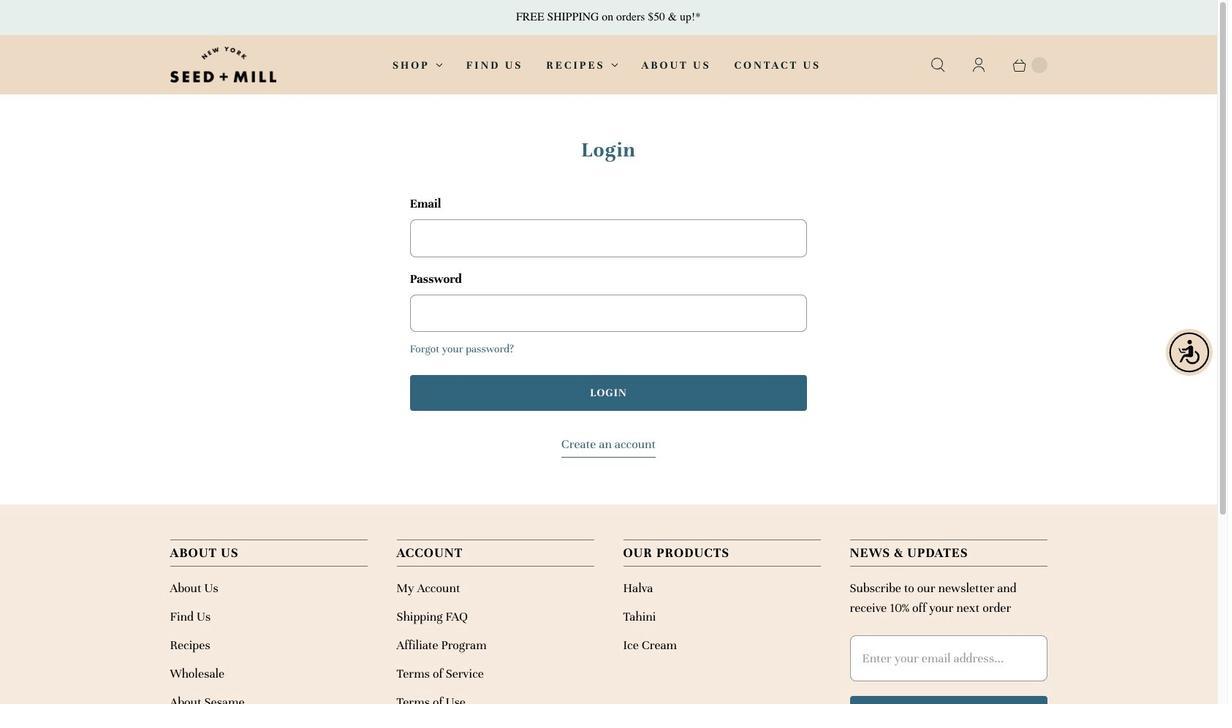Task type: locate. For each thing, give the bounding box(es) containing it.
None email field
[[410, 220, 807, 257]]

announcement element
[[0, 0, 1217, 35]]

None submit
[[410, 375, 807, 411]]

seed and mill logo image
[[170, 47, 276, 83]]

None password field
[[410, 294, 807, 332]]



Task type: vqa. For each thing, say whether or not it's contained in the screenshot.
Search icon
yes



Task type: describe. For each thing, give the bounding box(es) containing it.
Enter your email address... email field
[[850, 635, 1047, 681]]

search image
[[929, 56, 947, 74]]

my account image
[[970, 56, 987, 74]]

Sign Up submit
[[850, 696, 1047, 704]]



